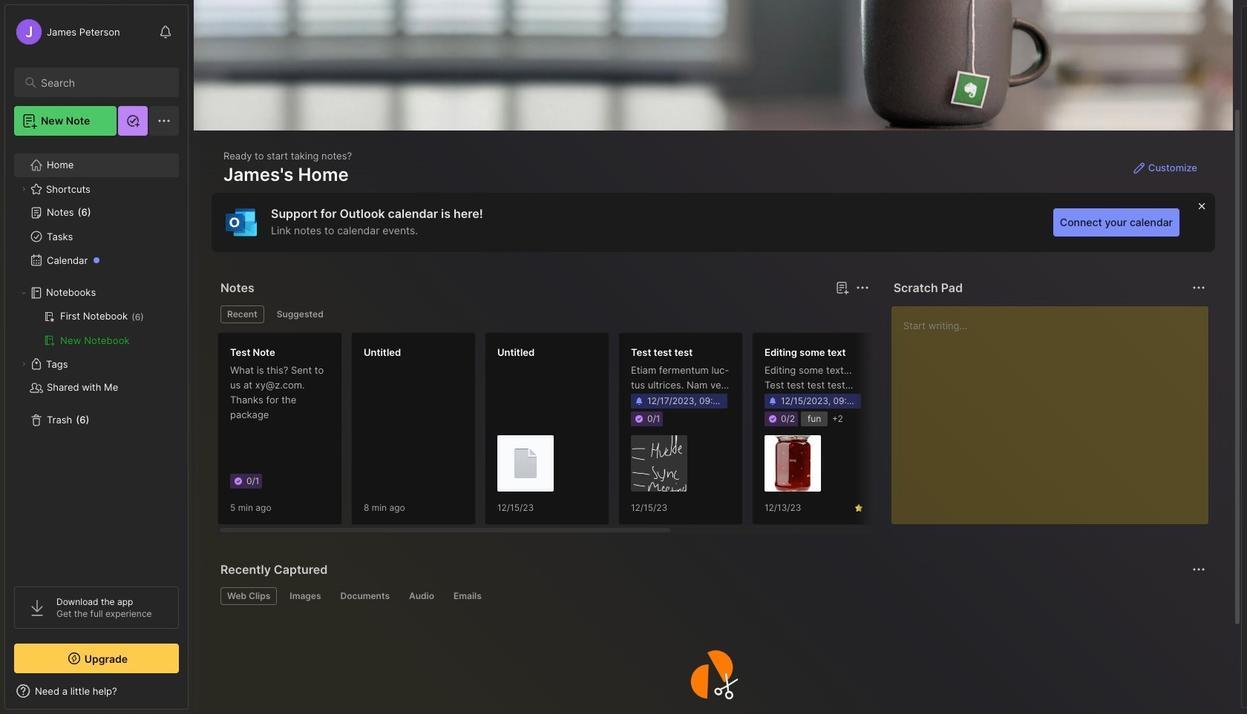 Task type: vqa. For each thing, say whether or not it's contained in the screenshot.
the options?
no



Task type: locate. For each thing, give the bounding box(es) containing it.
none search field inside main element
[[41, 73, 166, 91]]

tab
[[220, 306, 264, 324], [270, 306, 330, 324], [220, 588, 277, 606], [283, 588, 328, 606], [334, 588, 396, 606], [402, 588, 441, 606], [447, 588, 488, 606]]

tab list
[[220, 306, 867, 324], [220, 588, 1203, 606]]

1 horizontal spatial thumbnail image
[[631, 436, 687, 492]]

tree
[[5, 145, 188, 574]]

main element
[[0, 0, 193, 715]]

2 thumbnail image from the left
[[631, 436, 687, 492]]

1 thumbnail image from the left
[[497, 436, 554, 492]]

more actions image
[[1190, 279, 1208, 297], [1190, 561, 1208, 579]]

2 horizontal spatial thumbnail image
[[765, 436, 821, 492]]

0 horizontal spatial thumbnail image
[[497, 436, 554, 492]]

more actions image for second more actions field from the bottom of the page
[[1190, 279, 1208, 297]]

Search text field
[[41, 76, 166, 90]]

More actions field
[[1189, 278, 1209, 298], [1189, 560, 1209, 581]]

group inside tree
[[14, 305, 178, 353]]

thumbnail image
[[497, 436, 554, 492], [631, 436, 687, 492], [765, 436, 821, 492]]

row group
[[218, 333, 1153, 535]]

0 vertical spatial more actions field
[[1189, 278, 1209, 298]]

0 vertical spatial more actions image
[[1190, 279, 1208, 297]]

Account field
[[14, 17, 120, 47]]

WHAT'S NEW field
[[5, 680, 188, 704]]

None search field
[[41, 73, 166, 91]]

1 vertical spatial more actions image
[[1190, 561, 1208, 579]]

1 more actions image from the top
[[1190, 279, 1208, 297]]

2 more actions image from the top
[[1190, 561, 1208, 579]]

1 vertical spatial more actions field
[[1189, 560, 1209, 581]]

more actions image for second more actions field from the top
[[1190, 561, 1208, 579]]

group
[[14, 305, 178, 353]]

0 vertical spatial tab list
[[220, 306, 867, 324]]

1 vertical spatial tab list
[[220, 588, 1203, 606]]



Task type: describe. For each thing, give the bounding box(es) containing it.
2 more actions field from the top
[[1189, 560, 1209, 581]]

tree inside main element
[[5, 145, 188, 574]]

2 tab list from the top
[[220, 588, 1203, 606]]

expand notebooks image
[[19, 289, 28, 298]]

1 more actions field from the top
[[1189, 278, 1209, 298]]

expand tags image
[[19, 360, 28, 369]]

Start writing… text field
[[903, 307, 1208, 513]]

click to collapse image
[[187, 687, 199, 705]]

1 tab list from the top
[[220, 306, 867, 324]]

3 thumbnail image from the left
[[765, 436, 821, 492]]



